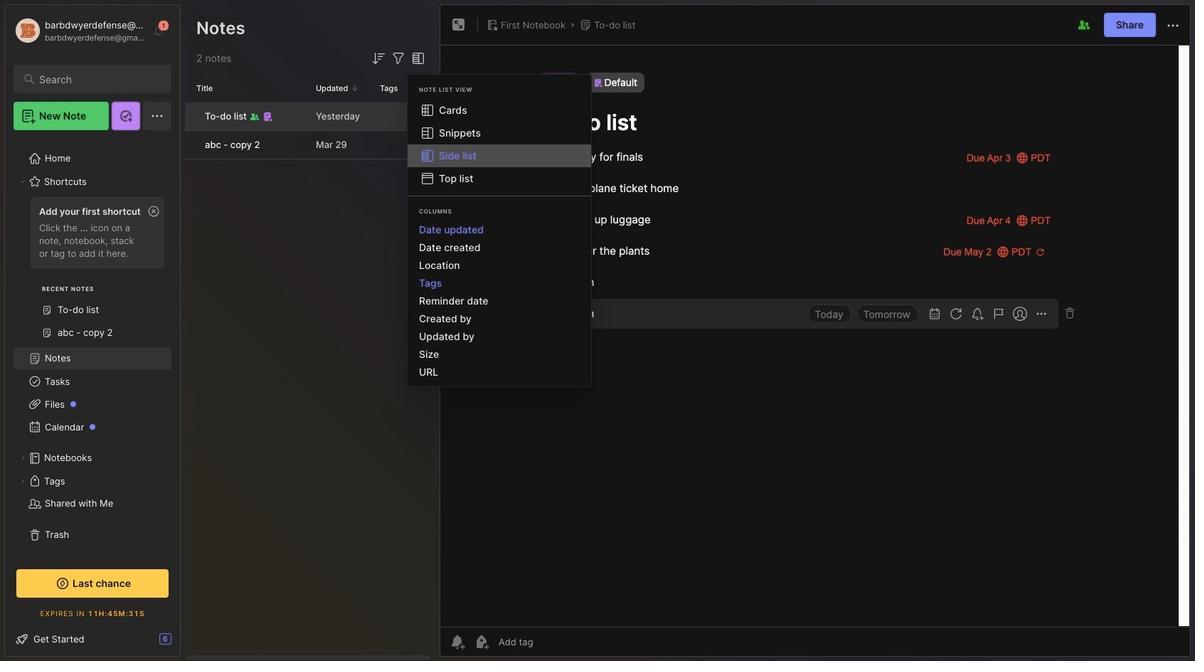 Task type: locate. For each thing, give the bounding box(es) containing it.
expand note image
[[451, 16, 468, 33]]

cell
[[185, 103, 196, 130], [185, 131, 196, 159]]

expand tags image
[[19, 477, 27, 485]]

add tag image
[[473, 634, 490, 651]]

row group
[[185, 103, 438, 160]]

1 vertical spatial cell
[[185, 131, 196, 159]]

group
[[14, 193, 172, 353]]

More actions field
[[1165, 16, 1182, 34]]

expand notebooks image
[[19, 454, 27, 463]]

Sort options field
[[370, 50, 387, 67]]

tree
[[5, 139, 180, 555]]

0 vertical spatial dropdown list menu
[[408, 99, 592, 190]]

click to collapse image
[[180, 635, 190, 652]]

None search field
[[39, 70, 159, 88]]

dropdown list menu
[[408, 99, 592, 190], [408, 221, 592, 381]]

Search text field
[[39, 73, 159, 86]]

1 vertical spatial dropdown list menu
[[408, 221, 592, 381]]

group inside main element
[[14, 193, 172, 353]]

more actions image
[[1165, 17, 1182, 34]]

Account field
[[14, 16, 145, 45]]

menu item
[[408, 145, 592, 167]]

tree inside main element
[[5, 139, 180, 555]]

0 vertical spatial cell
[[185, 103, 196, 130]]

Add tag field
[[498, 636, 605, 648]]

main element
[[0, 0, 185, 661]]

2 dropdown list menu from the top
[[408, 221, 592, 381]]



Task type: vqa. For each thing, say whether or not it's contained in the screenshot.
topmost Dropdown List menu
yes



Task type: describe. For each thing, give the bounding box(es) containing it.
2 cell from the top
[[185, 131, 196, 159]]

View options field
[[407, 50, 427, 67]]

1 cell from the top
[[185, 103, 196, 130]]

Note Editor text field
[[441, 45, 1191, 627]]

add filters image
[[390, 50, 407, 67]]

none search field inside main element
[[39, 70, 159, 88]]

Add filters field
[[390, 50, 407, 67]]

note window element
[[440, 4, 1192, 661]]

1 dropdown list menu from the top
[[408, 99, 592, 190]]

add a reminder image
[[449, 634, 466, 651]]

Help and Learning task checklist field
[[5, 628, 180, 651]]



